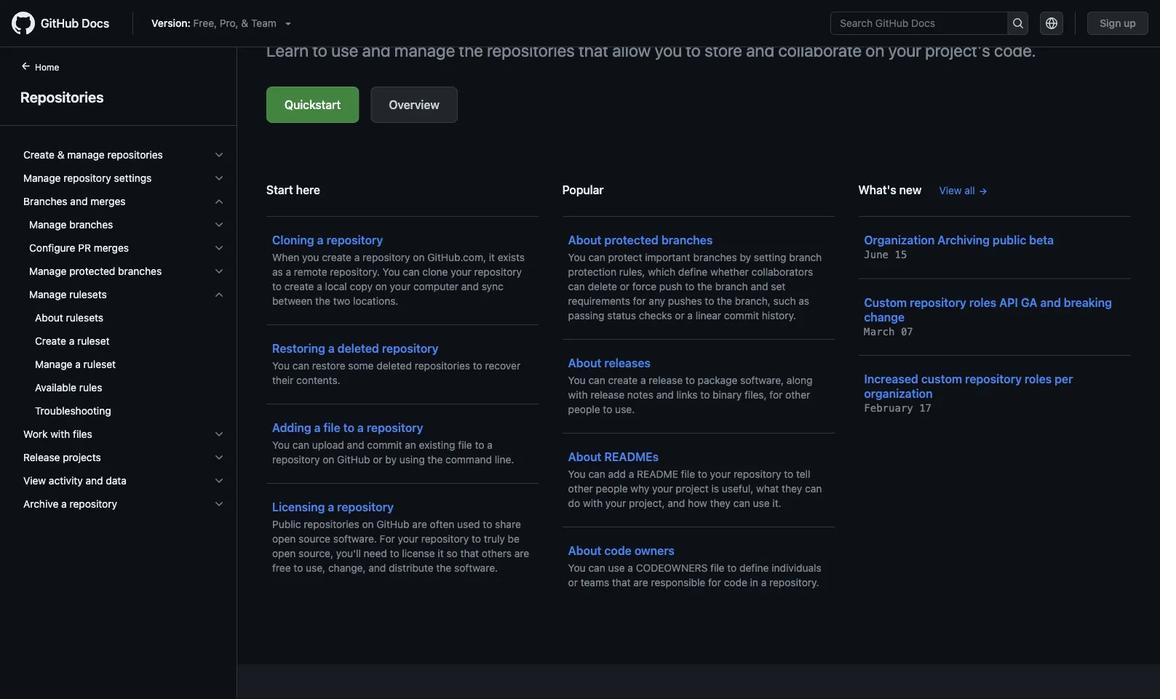 Task type: describe. For each thing, give the bounding box(es) containing it.
change
[[865, 310, 905, 324]]

or down rules,
[[620, 281, 630, 293]]

available rules link
[[17, 376, 231, 400]]

roles inside custom repository roles api ga and breaking change march 07
[[970, 296, 997, 309]]

select language: current language is english image
[[1047, 17, 1058, 29]]

github docs link
[[12, 12, 121, 35]]

and inside licensing a repository public repositories on github are often used to share open source software. for your repository to truly be open source, you'll need to license it so that others are free to use, change, and distribute the software.
[[369, 563, 386, 575]]

a down some in the left of the page
[[358, 421, 364, 435]]

readmes
[[605, 450, 659, 464]]

view activity and data button
[[17, 470, 231, 493]]

you inside the about readmes you can add a readme file to your repository to tell other people why your project is useful, what they can do with your project, and how they can use it.
[[568, 469, 586, 481]]

computer
[[414, 281, 459, 293]]

can down tell
[[805, 483, 822, 495]]

home link
[[15, 60, 83, 75]]

it inside licensing a repository public repositories on github are often used to share open source software. for your repository to truly be open source, you'll need to license it so that others are free to use, change, and distribute the software.
[[438, 548, 444, 560]]

branches up "important"
[[662, 233, 713, 247]]

with inside the about readmes you can add a readme file to your repository to tell other people why your project is useful, what they can do with your project, and how they can use it.
[[583, 498, 603, 510]]

be
[[508, 533, 520, 545]]

rules
[[79, 382, 102, 394]]

for inside about releases you can create a release to package software, along with release notes and links to binary files, for other people to use.
[[770, 389, 783, 401]]

history.
[[762, 310, 797, 322]]

adding a file to a repository you can upload and commit an existing file to a repository on github or by using the command line.
[[272, 421, 514, 466]]

custom
[[865, 296, 908, 309]]

work with files button
[[17, 423, 231, 446]]

branches inside dropdown button
[[69, 219, 113, 231]]

on inside repositories documentation learn to use and manage the repositories that allow you to store and collaborate on your project's code.
[[866, 40, 885, 60]]

1 vertical spatial are
[[515, 548, 530, 560]]

adding
[[272, 421, 311, 435]]

a up copy on the left top of the page
[[354, 252, 360, 264]]

remote
[[294, 266, 327, 278]]

archiving
[[938, 233, 990, 247]]

and inside about releases you can create a release to package software, along with release notes and links to binary files, for other people to use.
[[657, 389, 674, 401]]

with inside about releases you can create a release to package software, along with release notes and links to binary files, for other people to use.
[[568, 389, 588, 401]]

for inside about protected branches you can protect important branches by setting branch protection rules, which define whether collaborators can delete or force push to the branch and set requirements for any pushes to the branch, such as passing status checks or a linear commit history.
[[633, 295, 646, 307]]

repository inside dropdown button
[[64, 172, 111, 184]]

increased
[[865, 372, 919, 386]]

sign
[[1100, 17, 1122, 29]]

about readmes you can add a readme file to your repository to tell other people why your project is useful, what they can do with your project, and how they can use it.
[[568, 450, 822, 510]]

about rulesets
[[35, 312, 103, 324]]

file inside the about readmes you can add a readme file to your repository to tell other people why your project is useful, what they can do with your project, and how they can use it.
[[681, 469, 696, 481]]

create & manage repositories
[[23, 149, 163, 161]]

how
[[688, 498, 708, 510]]

data
[[106, 475, 127, 487]]

branches and merges element containing branches and merges
[[12, 190, 237, 423]]

and inside the about readmes you can add a readme file to your repository to tell other people why your project is useful, what they can do with your project, and how they can use it.
[[668, 498, 686, 510]]

roles inside increased custom repository roles per organization february 17
[[1025, 372, 1052, 386]]

by inside the adding a file to a repository you can upload and commit an existing file to a repository on github or by using the command line.
[[385, 454, 397, 466]]

merges for branches and merges
[[90, 196, 126, 208]]

you inside cloning a repository when you create a repository on github.com, it exists as a remote repository. you can clone your repository to create a local copy on your computer and sync between the two locations.
[[383, 266, 400, 278]]

repository. inside the about code owners you can use a codeowners file to define individuals or teams that are responsible for code in a repository.
[[770, 577, 820, 589]]

sc 9kayk9 0 image for manage rulesets
[[213, 289, 225, 301]]

to inside cloning a repository when you create a repository on github.com, it exists as a remote repository. you can clone your repository to create a local copy on your computer and sync between the two locations.
[[272, 281, 282, 293]]

0 vertical spatial release
[[649, 375, 683, 387]]

breaking
[[1064, 296, 1113, 309]]

repositories inside licensing a repository public repositories on github are often used to share open source software. for your repository to truly be open source, you'll need to license it so that others are free to use, change, and distribute the software.
[[304, 519, 360, 531]]

scroll to top image
[[1123, 662, 1135, 674]]

for inside the about code owners you can use a codeowners file to define individuals or teams that are responsible for code in a repository.
[[709, 577, 722, 589]]

1 vertical spatial deleted
[[377, 360, 412, 372]]

other inside about releases you can create a release to package software, along with release notes and links to binary files, for other people to use.
[[786, 389, 811, 401]]

to up 'project'
[[698, 469, 708, 481]]

manage a ruleset link
[[17, 353, 231, 376]]

can up protection
[[589, 252, 606, 264]]

the up linear
[[717, 295, 733, 307]]

increased custom repository roles per organization february 17
[[865, 372, 1074, 415]]

can down useful,
[[734, 498, 751, 510]]

0 horizontal spatial code
[[605, 544, 632, 558]]

2 open from the top
[[272, 548, 296, 560]]

licensing a repository public repositories on github are often used to share open source software. for your repository to truly be open source, you'll need to license it so that others are free to use, change, and distribute the software.
[[272, 501, 530, 575]]

a inside dropdown button
[[61, 498, 67, 510]]

use.
[[615, 404, 635, 416]]

about code owners you can use a codeowners file to define individuals or teams that are responsible for code in a repository.
[[568, 544, 822, 589]]

and right store
[[747, 40, 775, 60]]

repositories element
[[0, 59, 237, 698]]

github inside the adding a file to a repository you can upload and commit an existing file to a repository on github or by using the command line.
[[337, 454, 370, 466]]

on up clone
[[413, 252, 425, 264]]

a right the in
[[762, 577, 767, 589]]

to up pushes
[[685, 281, 695, 293]]

api
[[1000, 296, 1019, 309]]

to up linear
[[705, 295, 715, 307]]

set
[[771, 281, 786, 293]]

merges for configure pr merges
[[94, 242, 129, 254]]

or down pushes
[[675, 310, 685, 322]]

protection
[[568, 266, 617, 278]]

sc 9kayk9 0 image for manage branches
[[213, 219, 225, 231]]

delete
[[588, 281, 617, 293]]

your down readme
[[653, 483, 673, 495]]

to inside the about code owners you can use a codeowners file to define individuals or teams that are responsible for code in a repository.
[[728, 563, 737, 575]]

and inside custom repository roles api ga and breaking change march 07
[[1041, 296, 1062, 309]]

what's
[[859, 183, 897, 197]]

your up "is"
[[711, 469, 731, 481]]

can inside cloning a repository when you create a repository on github.com, it exists as a remote repository. you can clone your repository to create a local copy on your computer and sync between the two locations.
[[403, 266, 420, 278]]

can down protection
[[568, 281, 585, 293]]

a left codeowners
[[628, 563, 633, 575]]

15
[[895, 249, 908, 261]]

the inside repositories documentation learn to use and manage the repositories that allow you to store and collaborate on your project's code.
[[459, 40, 484, 60]]

repositories inside repositories documentation learn to use and manage the repositories that allow you to store and collaborate on your project's code.
[[487, 40, 575, 60]]

your up locations.
[[390, 281, 411, 293]]

repository inside custom repository roles api ga and breaking change march 07
[[910, 296, 967, 309]]

collaborate
[[779, 40, 862, 60]]

with inside dropdown button
[[50, 429, 70, 441]]

1 vertical spatial branch
[[716, 281, 748, 293]]

you inside repositories documentation learn to use and manage the repositories that allow you to store and collaborate on your project's code.
[[655, 40, 682, 60]]

others
[[482, 548, 512, 560]]

documentation
[[403, 6, 563, 33]]

a inside "link"
[[75, 359, 81, 371]]

organization archiving public beta june 15
[[865, 233, 1055, 261]]

release
[[23, 452, 60, 464]]

releases
[[605, 356, 651, 370]]

two
[[333, 295, 350, 307]]

view all
[[940, 185, 976, 197]]

you inside restoring a deleted repository you can restore some deleted repositories to recover their contents.
[[272, 360, 290, 372]]

your down github.com,
[[451, 266, 472, 278]]

exists
[[498, 252, 525, 264]]

a left local
[[317, 281, 323, 293]]

used
[[457, 519, 480, 531]]

manage rulesets element containing manage rulesets
[[12, 283, 237, 423]]

a right cloning
[[317, 233, 324, 247]]

free
[[272, 563, 291, 575]]

search image
[[1013, 17, 1024, 29]]

can inside about releases you can create a release to package software, along with release notes and links to binary files, for other people to use.
[[589, 375, 606, 387]]

manage for manage branches
[[29, 219, 67, 231]]

view for view all
[[940, 185, 962, 197]]

to left tell
[[784, 469, 794, 481]]

0 horizontal spatial are
[[412, 519, 427, 531]]

public
[[993, 233, 1027, 247]]

it inside cloning a repository when you create a repository on github.com, it exists as a remote repository. you can clone your repository to create a local copy on your computer and sync between the two locations.
[[489, 252, 495, 264]]

are inside the about code owners you can use a codeowners file to define individuals or teams that are responsible for code in a repository.
[[634, 577, 649, 589]]

version: free, pro, & team
[[152, 17, 277, 29]]

repository inside dropdown button
[[70, 498, 117, 510]]

17
[[920, 403, 932, 415]]

on inside licensing a repository public repositories on github are often used to share open source software. for your repository to truly be open source, you'll need to license it so that others are free to use, change, and distribute the software.
[[362, 519, 374, 531]]

sc 9kayk9 0 image for branches and merges
[[213, 196, 225, 208]]

push
[[660, 281, 683, 293]]

0 horizontal spatial release
[[591, 389, 625, 401]]

individuals
[[772, 563, 822, 575]]

sc 9kayk9 0 image for release projects
[[213, 452, 225, 464]]

0 horizontal spatial they
[[710, 498, 731, 510]]

that inside the about code owners you can use a codeowners file to define individuals or teams that are responsible for code in a repository.
[[612, 577, 631, 589]]

1 vertical spatial software.
[[454, 563, 498, 575]]

Search GitHub Docs search field
[[832, 12, 1008, 34]]

a down about rulesets
[[69, 335, 75, 347]]

february 17 element
[[865, 403, 932, 415]]

github inside licensing a repository public repositories on github are often used to share open source software. for your repository to truly be open source, you'll need to license it so that others are free to use, change, and distribute the software.
[[377, 519, 410, 531]]

manage for manage rulesets
[[29, 289, 67, 301]]

to up upload
[[344, 421, 355, 435]]

settings
[[114, 172, 152, 184]]

for
[[380, 533, 395, 545]]

and up manage branches
[[70, 196, 88, 208]]

manage rulesets
[[29, 289, 107, 301]]

troubleshooting
[[35, 405, 111, 417]]

free,
[[193, 17, 217, 29]]

you inside the about code owners you can use a codeowners file to define individuals or teams that are responsible for code in a repository.
[[568, 563, 586, 575]]

to up command
[[475, 439, 485, 451]]

share
[[495, 519, 521, 531]]

file inside the about code owners you can use a codeowners file to define individuals or teams that are responsible for code in a repository.
[[711, 563, 725, 575]]

use inside the about readmes you can add a readme file to your repository to tell other people why your project is useful, what they can do with your project, and how they can use it.
[[753, 498, 770, 510]]

release projects button
[[17, 446, 231, 470]]

& inside create & manage repositories dropdown button
[[57, 149, 64, 161]]

branches and merges
[[23, 196, 126, 208]]

contents.
[[296, 375, 341, 387]]

and inside about protected branches you can protect important branches by setting branch protection rules, which define whether collaborators can delete or force push to the branch and set requirements for any pushes to the branch, such as passing status checks or a linear commit history.
[[751, 281, 769, 293]]

and left data
[[86, 475, 103, 487]]

file up upload
[[324, 421, 341, 435]]

to down for
[[390, 548, 399, 560]]

the inside cloning a repository when you create a repository on github.com, it exists as a remote repository. you can clone your repository to create a local copy on your computer and sync between the two locations.
[[315, 295, 331, 307]]

1 horizontal spatial &
[[241, 17, 248, 29]]

command
[[446, 454, 492, 466]]

repositories for repositories documentation learn to use and manage the repositories that allow you to store and collaborate on your project's code.
[[267, 6, 398, 33]]

a inside restoring a deleted repository you can restore some deleted repositories to recover their contents.
[[328, 342, 335, 356]]

create for create a ruleset
[[35, 335, 66, 347]]

per
[[1055, 372, 1074, 386]]

a up command
[[487, 439, 493, 451]]

to right links
[[701, 389, 710, 401]]

troubleshooting link
[[17, 400, 231, 423]]

version:
[[152, 17, 191, 29]]

that inside licensing a repository public repositories on github are often used to share open source software. for your repository to truly be open source, you'll need to license it so that others are free to use, change, and distribute the software.
[[461, 548, 479, 560]]

repository inside increased custom repository roles per organization february 17
[[966, 372, 1022, 386]]

1 vertical spatial create
[[285, 281, 314, 293]]

ruleset for create a ruleset
[[77, 335, 110, 347]]

why
[[631, 483, 650, 495]]

quickstart
[[285, 98, 341, 112]]

about for releases
[[568, 356, 602, 370]]

create a ruleset link
[[17, 330, 231, 353]]

0 vertical spatial github
[[41, 16, 79, 30]]

repositories for repositories
[[20, 88, 104, 105]]

allow
[[613, 40, 651, 60]]

branches up whether
[[694, 252, 737, 264]]

repositories inside dropdown button
[[107, 149, 163, 161]]

package
[[698, 375, 738, 387]]

about rulesets link
[[17, 307, 231, 330]]

define inside about protected branches you can protect important branches by setting branch protection rules, which define whether collaborators can delete or force push to the branch and set requirements for any pushes to the branch, such as passing status checks or a linear commit history.
[[679, 266, 708, 278]]

as inside cloning a repository when you create a repository on github.com, it exists as a remote repository. you can clone your repository to create a local copy on your computer and sync between the two locations.
[[272, 266, 283, 278]]

june
[[865, 249, 889, 261]]

a down when
[[286, 266, 291, 278]]

existing
[[419, 439, 456, 451]]

what's new
[[859, 183, 922, 197]]

on up locations.
[[376, 281, 387, 293]]

so
[[447, 548, 458, 560]]

sc 9kayk9 0 image for create & manage repositories
[[213, 149, 225, 161]]

files,
[[745, 389, 767, 401]]

or inside the about code owners you can use a codeowners file to define individuals or teams that are responsible for code in a repository.
[[568, 577, 578, 589]]



Task type: locate. For each thing, give the bounding box(es) containing it.
protected for about
[[605, 233, 659, 247]]

as
[[272, 266, 283, 278], [799, 295, 810, 307]]

work
[[23, 429, 48, 441]]

a
[[317, 233, 324, 247], [354, 252, 360, 264], [286, 266, 291, 278], [317, 281, 323, 293], [688, 310, 693, 322], [69, 335, 75, 347], [328, 342, 335, 356], [75, 359, 81, 371], [641, 375, 646, 387], [314, 421, 321, 435], [358, 421, 364, 435], [487, 439, 493, 451], [629, 469, 635, 481], [61, 498, 67, 510], [328, 501, 334, 514], [628, 563, 633, 575], [762, 577, 767, 589]]

repositories
[[487, 40, 575, 60], [107, 149, 163, 161], [415, 360, 470, 372], [304, 519, 360, 531]]

1 vertical spatial release
[[591, 389, 625, 401]]

team
[[251, 17, 277, 29]]

create down about rulesets
[[35, 335, 66, 347]]

or inside the adding a file to a repository you can upload and commit an existing file to a repository on github or by using the command line.
[[373, 454, 383, 466]]

1 horizontal spatial that
[[579, 40, 609, 60]]

None search field
[[831, 12, 1029, 35]]

about for rulesets
[[35, 312, 63, 324]]

to right free
[[294, 563, 303, 575]]

manage for manage protected branches
[[29, 265, 67, 277]]

change,
[[328, 563, 366, 575]]

6 sc 9kayk9 0 image from the top
[[213, 429, 225, 441]]

create for create & manage repositories
[[23, 149, 55, 161]]

5 sc 9kayk9 0 image from the top
[[213, 242, 225, 254]]

the inside licensing a repository public repositories on github are often used to share open source software. for your repository to truly be open source, you'll need to license it so that others are free to use, change, and distribute the software.
[[436, 563, 452, 575]]

0 horizontal spatial protected
[[69, 265, 115, 277]]

by
[[740, 252, 752, 264], [385, 454, 397, 466]]

public
[[272, 519, 301, 531]]

protected inside dropdown button
[[69, 265, 115, 277]]

you
[[655, 40, 682, 60], [302, 252, 319, 264]]

your inside repositories documentation learn to use and manage the repositories that allow you to store and collaborate on your project's code.
[[889, 40, 922, 60]]

deleted up some in the left of the page
[[338, 342, 379, 356]]

release up links
[[649, 375, 683, 387]]

other down along
[[786, 389, 811, 401]]

that left the allow
[[579, 40, 609, 60]]

available rules
[[35, 382, 102, 394]]

0 vertical spatial branch
[[790, 252, 822, 264]]

roles
[[970, 296, 997, 309], [1025, 372, 1052, 386]]

sc 9kayk9 0 image inside manage rulesets dropdown button
[[213, 289, 225, 301]]

0 vertical spatial protected
[[605, 233, 659, 247]]

0 horizontal spatial you
[[302, 252, 319, 264]]

0 vertical spatial open
[[272, 533, 296, 545]]

sc 9kayk9 0 image for manage protected branches
[[213, 266, 225, 277]]

on down search github docs search field
[[866, 40, 885, 60]]

0 horizontal spatial repositories
[[20, 88, 104, 105]]

you inside about releases you can create a release to package software, along with release notes and links to binary files, for other people to use.
[[568, 375, 586, 387]]

0 horizontal spatial view
[[23, 475, 46, 487]]

repository inside restoring a deleted repository you can restore some deleted repositories to recover their contents.
[[382, 342, 439, 356]]

manage up overview link
[[395, 40, 455, 60]]

notes
[[628, 389, 654, 401]]

to down used
[[472, 533, 481, 545]]

people down add
[[596, 483, 628, 495]]

code.
[[995, 40, 1036, 60]]

can inside restoring a deleted repository you can restore some deleted repositories to recover their contents.
[[293, 360, 310, 372]]

you down adding
[[272, 439, 290, 451]]

rulesets up the create a ruleset
[[66, 312, 103, 324]]

1 vertical spatial you
[[302, 252, 319, 264]]

distribute
[[389, 563, 434, 575]]

and up overview link
[[362, 40, 391, 60]]

owners
[[635, 544, 675, 558]]

use left it.
[[753, 498, 770, 510]]

use
[[331, 40, 358, 60], [753, 498, 770, 510], [608, 563, 625, 575]]

create up between
[[285, 281, 314, 293]]

to up truly
[[483, 519, 493, 531]]

requirements
[[568, 295, 631, 307]]

0 horizontal spatial as
[[272, 266, 283, 278]]

2 vertical spatial for
[[709, 577, 722, 589]]

2 horizontal spatial are
[[634, 577, 649, 589]]

about up protection
[[568, 233, 602, 247]]

0 horizontal spatial branch
[[716, 281, 748, 293]]

0 horizontal spatial manage
[[67, 149, 105, 161]]

2 vertical spatial are
[[634, 577, 649, 589]]

ruleset for manage a ruleset
[[83, 359, 116, 371]]

rulesets for about rulesets
[[66, 312, 103, 324]]

repositories down documentation
[[487, 40, 575, 60]]

branches down configure pr merges dropdown button
[[118, 265, 162, 277]]

use,
[[306, 563, 326, 575]]

1 horizontal spatial github
[[337, 454, 370, 466]]

as right such
[[799, 295, 810, 307]]

0 horizontal spatial by
[[385, 454, 397, 466]]

1 vertical spatial commit
[[367, 439, 402, 451]]

project's
[[926, 40, 991, 60]]

configure pr merges button
[[17, 237, 231, 260]]

1 vertical spatial ruleset
[[83, 359, 116, 371]]

june 15 element
[[865, 249, 908, 261]]

1 vertical spatial protected
[[69, 265, 115, 277]]

roles left the per
[[1025, 372, 1052, 386]]

protected for manage
[[69, 265, 115, 277]]

can left add
[[589, 469, 606, 481]]

1 open from the top
[[272, 533, 296, 545]]

to right learn
[[313, 40, 328, 60]]

branches and merges element
[[12, 190, 237, 423], [12, 213, 237, 423]]

repositories inside repositories documentation learn to use and manage the repositories that allow you to store and collaborate on your project's code.
[[267, 6, 398, 33]]

start here
[[267, 183, 320, 197]]

2 branches and merges element from the top
[[12, 213, 237, 423]]

manage up 'available'
[[35, 359, 72, 371]]

1 vertical spatial merges
[[94, 242, 129, 254]]

0 horizontal spatial that
[[461, 548, 479, 560]]

people inside about releases you can create a release to package software, along with release notes and links to binary files, for other people to use.
[[568, 404, 601, 416]]

archive a repository
[[23, 498, 117, 510]]

sc 9kayk9 0 image for view activity and data
[[213, 476, 225, 487]]

view for view activity and data
[[23, 475, 46, 487]]

view inside dropdown button
[[23, 475, 46, 487]]

as inside about protected branches you can protect important branches by setting branch protection rules, which define whether collaborators can delete or force push to the branch and set requirements for any pushes to the branch, such as passing status checks or a linear commit history.
[[799, 295, 810, 307]]

1 vertical spatial repositories
[[20, 88, 104, 105]]

2 manage rulesets element from the top
[[12, 307, 237, 423]]

ga
[[1022, 296, 1038, 309]]

you inside cloning a repository when you create a repository on github.com, it exists as a remote repository. you can clone your repository to create a local copy on your computer and sync between the two locations.
[[302, 252, 319, 264]]

07
[[901, 326, 914, 338]]

to up links
[[686, 375, 695, 387]]

0 vertical spatial with
[[568, 389, 588, 401]]

about inside the about code owners you can use a codeowners file to define individuals or teams that are responsible for code in a repository.
[[568, 544, 602, 558]]

in
[[750, 577, 759, 589]]

rulesets inside dropdown button
[[69, 289, 107, 301]]

can inside the about code owners you can use a codeowners file to define individuals or teams that are responsible for code in a repository.
[[589, 563, 606, 575]]

you inside the adding a file to a repository you can upload and commit an existing file to a repository on github or by using the command line.
[[272, 439, 290, 451]]

overview
[[389, 98, 440, 112]]

clone
[[423, 266, 448, 278]]

a inside licensing a repository public repositories on github are often used to share open source software. for your repository to truly be open source, you'll need to license it so that others are free to use, change, and distribute the software.
[[328, 501, 334, 514]]

2 horizontal spatial create
[[608, 375, 638, 387]]

about for readmes
[[568, 450, 602, 464]]

restoring
[[272, 342, 325, 356]]

about protected branches you can protect important branches by setting branch protection rules, which define whether collaborators can delete or force push to the branch and set requirements for any pushes to the branch, such as passing status checks or a linear commit history.
[[568, 233, 822, 322]]

by inside about protected branches you can protect important branches by setting branch protection rules, which define whether collaborators can delete or force push to the branch and set requirements for any pushes to the branch, such as passing status checks or a linear commit history.
[[740, 252, 752, 264]]

a right add
[[629, 469, 635, 481]]

ruleset inside create a ruleset link
[[77, 335, 110, 347]]

1 vertical spatial code
[[724, 577, 748, 589]]

on down upload
[[323, 454, 335, 466]]

sign up link
[[1088, 12, 1149, 35]]

manage for manage repository settings
[[23, 172, 61, 184]]

1 vertical spatial roles
[[1025, 372, 1052, 386]]

github up for
[[377, 519, 410, 531]]

0 vertical spatial software.
[[333, 533, 377, 545]]

commit inside the adding a file to a repository you can upload and commit an existing file to a repository on github or by using the command line.
[[367, 439, 402, 451]]

on inside the adding a file to a repository you can upload and commit an existing file to a repository on github or by using the command line.
[[323, 454, 335, 466]]

repository.
[[330, 266, 380, 278], [770, 577, 820, 589]]

3 sc 9kayk9 0 image from the top
[[213, 196, 225, 208]]

learn
[[267, 40, 309, 60]]

sc 9kayk9 0 image inside manage protected branches dropdown button
[[213, 266, 225, 277]]

the inside the adding a file to a repository you can upload and commit an existing file to a repository on github or by using the command line.
[[428, 454, 443, 466]]

file right codeowners
[[711, 563, 725, 575]]

when
[[272, 252, 300, 264]]

2 horizontal spatial for
[[770, 389, 783, 401]]

release projects
[[23, 452, 101, 464]]

about
[[568, 233, 602, 247], [35, 312, 63, 324], [568, 356, 602, 370], [568, 450, 602, 464], [568, 544, 602, 558]]

1 vertical spatial as
[[799, 295, 810, 307]]

sc 9kayk9 0 image inside manage branches dropdown button
[[213, 219, 225, 231]]

collaborators
[[752, 266, 814, 278]]

0 horizontal spatial software.
[[333, 533, 377, 545]]

rulesets down the manage protected branches
[[69, 289, 107, 301]]

deleted right some in the left of the page
[[377, 360, 412, 372]]

manage for manage a ruleset
[[35, 359, 72, 371]]

docs
[[82, 16, 109, 30]]

can left clone
[[403, 266, 420, 278]]

using
[[400, 454, 425, 466]]

and inside the adding a file to a repository you can upload and commit an existing file to a repository on github or by using the command line.
[[347, 439, 365, 451]]

manage inside manage repository settings dropdown button
[[23, 172, 61, 184]]

1 vertical spatial that
[[461, 548, 479, 560]]

1 horizontal spatial you
[[655, 40, 682, 60]]

code left the in
[[724, 577, 748, 589]]

start
[[267, 183, 293, 197]]

1 vertical spatial they
[[710, 498, 731, 510]]

1 horizontal spatial repository.
[[770, 577, 820, 589]]

manage down the configure on the top of the page
[[29, 265, 67, 277]]

are down be
[[515, 548, 530, 560]]

1 vertical spatial by
[[385, 454, 397, 466]]

local
[[325, 281, 347, 293]]

github down upload
[[337, 454, 370, 466]]

about inside the about readmes you can add a readme file to your repository to tell other people why your project is useful, what they can do with your project, and how they can use it.
[[568, 450, 602, 464]]

0 vertical spatial roles
[[970, 296, 997, 309]]

1 vertical spatial it
[[438, 548, 444, 560]]

a inside about releases you can create a release to package software, along with release notes and links to binary files, for other people to use.
[[641, 375, 646, 387]]

1 horizontal spatial repositories
[[267, 6, 398, 33]]

configure pr merges
[[29, 242, 129, 254]]

repositories inside restoring a deleted repository you can restore some deleted repositories to recover their contents.
[[415, 360, 470, 372]]

sc 9kayk9 0 image inside archive a repository dropdown button
[[213, 499, 225, 510]]

sc 9kayk9 0 image inside work with files dropdown button
[[213, 429, 225, 441]]

repository inside the about readmes you can add a readme file to your repository to tell other people why your project is useful, what they can do with your project, and how they can use it.
[[734, 469, 782, 481]]

release up use. at the right bottom of the page
[[591, 389, 625, 401]]

restore
[[312, 360, 346, 372]]

0 vertical spatial that
[[579, 40, 609, 60]]

manage repository settings button
[[17, 167, 231, 190]]

define up 'push'
[[679, 266, 708, 278]]

force
[[633, 281, 657, 293]]

a up restore
[[328, 342, 335, 356]]

a down the create a ruleset
[[75, 359, 81, 371]]

1 branches and merges element from the top
[[12, 190, 237, 423]]

1 vertical spatial people
[[596, 483, 628, 495]]

you up teams
[[568, 563, 586, 575]]

can inside the adding a file to a repository you can upload and commit an existing file to a repository on github or by using the command line.
[[293, 439, 310, 451]]

archive a repository button
[[17, 493, 231, 516]]

for down force on the right of page
[[633, 295, 646, 307]]

sc 9kayk9 0 image for archive a repository
[[213, 499, 225, 510]]

or left 'using'
[[373, 454, 383, 466]]

it left exists
[[489, 252, 495, 264]]

rulesets for manage rulesets
[[69, 289, 107, 301]]

sc 9kayk9 0 image for configure pr merges
[[213, 242, 225, 254]]

the down documentation
[[459, 40, 484, 60]]

a inside about protected branches you can protect important branches by setting branch protection rules, which define whether collaborators can delete or force push to the branch and set requirements for any pushes to the branch, such as passing status checks or a linear commit history.
[[688, 310, 693, 322]]

merges inside configure pr merges dropdown button
[[94, 242, 129, 254]]

custom
[[922, 372, 963, 386]]

sc 9kayk9 0 image inside view activity and data dropdown button
[[213, 476, 225, 487]]

manage inside manage protected branches dropdown button
[[29, 265, 67, 277]]

you up 'their'
[[272, 360, 290, 372]]

0 vertical spatial view
[[940, 185, 962, 197]]

1 horizontal spatial define
[[740, 563, 769, 575]]

0 horizontal spatial it
[[438, 548, 444, 560]]

about for code
[[568, 544, 602, 558]]

to left recover
[[473, 360, 483, 372]]

work with files
[[23, 429, 92, 441]]

repositories left recover
[[415, 360, 470, 372]]

2 vertical spatial create
[[608, 375, 638, 387]]

1 horizontal spatial as
[[799, 295, 810, 307]]

1 vertical spatial repository.
[[770, 577, 820, 589]]

triangle down image
[[282, 17, 294, 29]]

and down 'need'
[[369, 563, 386, 575]]

people left use. at the right bottom of the page
[[568, 404, 601, 416]]

merges down manage repository settings dropdown button
[[90, 196, 126, 208]]

0 vertical spatial create
[[322, 252, 352, 264]]

repositories
[[267, 6, 398, 33], [20, 88, 104, 105]]

upload
[[312, 439, 344, 451]]

checks
[[639, 310, 673, 322]]

repositories inside repositories link
[[20, 88, 104, 105]]

0 vertical spatial manage
[[395, 40, 455, 60]]

0 horizontal spatial define
[[679, 266, 708, 278]]

other inside the about readmes you can add a readme file to your repository to tell other people why your project is useful, what they can do with your project, and how they can use it.
[[568, 483, 593, 495]]

a up upload
[[314, 421, 321, 435]]

can
[[589, 252, 606, 264], [403, 266, 420, 278], [568, 281, 585, 293], [293, 360, 310, 372], [589, 375, 606, 387], [293, 439, 310, 451], [589, 469, 606, 481], [805, 483, 822, 495], [734, 498, 751, 510], [589, 563, 606, 575]]

manage inside repositories documentation learn to use and manage the repositories that allow you to store and collaborate on your project's code.
[[395, 40, 455, 60]]

commit inside about protected branches you can protect important branches by setting branch protection rules, which define whether collaborators can delete or force push to the branch and set requirements for any pushes to the branch, such as passing status checks or a linear commit history.
[[724, 310, 760, 322]]

use up teams
[[608, 563, 625, 575]]

& right pro,
[[241, 17, 248, 29]]

manage rulesets button
[[17, 283, 231, 307]]

passing
[[568, 310, 605, 322]]

&
[[241, 17, 248, 29], [57, 149, 64, 161]]

branches and merges element containing manage branches
[[12, 213, 237, 423]]

1 sc 9kayk9 0 image from the top
[[213, 149, 225, 161]]

use inside the about code owners you can use a codeowners file to define individuals or teams that are responsible for code in a repository.
[[608, 563, 625, 575]]

such
[[774, 295, 796, 307]]

about inside about protected branches you can protect important branches by setting branch protection rules, which define whether collaborators can delete or force push to the branch and set requirements for any pushes to the branch, such as passing status checks or a linear commit history.
[[568, 233, 602, 247]]

1 manage rulesets element from the top
[[12, 283, 237, 423]]

organization
[[865, 387, 933, 401]]

7 sc 9kayk9 0 image from the top
[[213, 499, 225, 510]]

are down codeowners
[[634, 577, 649, 589]]

0 vertical spatial code
[[605, 544, 632, 558]]

with left notes
[[568, 389, 588, 401]]

sc 9kayk9 0 image
[[213, 266, 225, 277], [213, 289, 225, 301], [213, 452, 225, 464], [213, 476, 225, 487]]

branches and merges button
[[17, 190, 231, 213]]

0 vertical spatial it
[[489, 252, 495, 264]]

cloning a repository when you create a repository on github.com, it exists as a remote repository. you can clone your repository to create a local copy on your computer and sync between the two locations.
[[272, 233, 525, 307]]

about for protected
[[568, 233, 602, 247]]

project
[[676, 483, 709, 495]]

manage protected branches button
[[17, 260, 231, 283]]

configure
[[29, 242, 75, 254]]

2 horizontal spatial that
[[612, 577, 631, 589]]

software. down others
[[454, 563, 498, 575]]

your down add
[[606, 498, 627, 510]]

0 horizontal spatial other
[[568, 483, 593, 495]]

1 horizontal spatial release
[[649, 375, 683, 387]]

software. up you'll at the left bottom
[[333, 533, 377, 545]]

0 horizontal spatial github
[[41, 16, 79, 30]]

can down releases
[[589, 375, 606, 387]]

and inside cloning a repository when you create a repository on github.com, it exists as a remote repository. you can clone your repository to create a local copy on your computer and sync between the two locations.
[[462, 281, 479, 293]]

2 sc 9kayk9 0 image from the top
[[213, 289, 225, 301]]

restoring a deleted repository you can restore some deleted repositories to recover their contents.
[[272, 342, 521, 387]]

you'll
[[336, 548, 361, 560]]

march
[[865, 326, 895, 338]]

0 vertical spatial &
[[241, 17, 248, 29]]

1 horizontal spatial code
[[724, 577, 748, 589]]

0 vertical spatial repositories
[[267, 6, 398, 33]]

define up the in
[[740, 563, 769, 575]]

2 sc 9kayk9 0 image from the top
[[213, 173, 225, 184]]

by up whether
[[740, 252, 752, 264]]

with
[[568, 389, 588, 401], [50, 429, 70, 441], [583, 498, 603, 510]]

manage rulesets element containing about rulesets
[[12, 307, 237, 423]]

1 vertical spatial for
[[770, 389, 783, 401]]

your inside licensing a repository public repositories on github are often used to share open source software. for your repository to truly be open source, you'll need to license it so that others are free to use, change, and distribute the software.
[[398, 533, 419, 545]]

are
[[412, 519, 427, 531], [515, 548, 530, 560], [634, 577, 649, 589]]

by left 'using'
[[385, 454, 397, 466]]

repositories up settings
[[107, 149, 163, 161]]

often
[[430, 519, 455, 531]]

and left sync on the left top
[[462, 281, 479, 293]]

0 vertical spatial they
[[782, 483, 803, 495]]

create
[[23, 149, 55, 161], [35, 335, 66, 347]]

to left use. at the right bottom of the page
[[603, 404, 613, 416]]

you up locations.
[[383, 266, 400, 278]]

sc 9kayk9 0 image for manage repository settings
[[213, 173, 225, 184]]

0 vertical spatial as
[[272, 266, 283, 278]]

file up command
[[458, 439, 472, 451]]

1 horizontal spatial are
[[515, 548, 530, 560]]

manage inside create & manage repositories dropdown button
[[67, 149, 105, 161]]

sc 9kayk9 0 image for work with files
[[213, 429, 225, 441]]

github.com,
[[428, 252, 486, 264]]

2 horizontal spatial github
[[377, 519, 410, 531]]

source,
[[299, 548, 334, 560]]

0 horizontal spatial create
[[285, 281, 314, 293]]

define inside the about code owners you can use a codeowners file to define individuals or teams that are responsible for code in a repository.
[[740, 563, 769, 575]]

about left releases
[[568, 356, 602, 370]]

0 vertical spatial use
[[331, 40, 358, 60]]

up
[[1124, 17, 1137, 29]]

file up 'project'
[[681, 469, 696, 481]]

repository. inside cloning a repository when you create a repository on github.com, it exists as a remote repository. you can clone your repository to create a local copy on your computer and sync between the two locations.
[[330, 266, 380, 278]]

licensing
[[272, 501, 325, 514]]

1 horizontal spatial other
[[786, 389, 811, 401]]

1 horizontal spatial manage
[[395, 40, 455, 60]]

github docs
[[41, 16, 109, 30]]

they down tell
[[782, 483, 803, 495]]

protected up protect
[[605, 233, 659, 247]]

march 07 element
[[865, 326, 914, 338]]

1 horizontal spatial branch
[[790, 252, 822, 264]]

0 vertical spatial for
[[633, 295, 646, 307]]

software.
[[333, 533, 377, 545], [454, 563, 498, 575]]

0 horizontal spatial for
[[633, 295, 646, 307]]

home
[[35, 62, 59, 72]]

manage inside "manage a ruleset" "link"
[[35, 359, 72, 371]]

0 vertical spatial rulesets
[[69, 289, 107, 301]]

1 vertical spatial define
[[740, 563, 769, 575]]

tooltip
[[1114, 653, 1143, 682]]

as down when
[[272, 266, 283, 278]]

that inside repositories documentation learn to use and manage the repositories that allow you to store and collaborate on your project's code.
[[579, 40, 609, 60]]

commit
[[724, 310, 760, 322], [367, 439, 402, 451]]

1 horizontal spatial protected
[[605, 233, 659, 247]]

the down so
[[436, 563, 452, 575]]

create inside about releases you can create a release to package software, along with release notes and links to binary files, for other people to use.
[[608, 375, 638, 387]]

1 vertical spatial rulesets
[[66, 312, 103, 324]]

people inside the about readmes you can add a readme file to your repository to tell other people why your project is useful, what they can do with your project, and how they can use it.
[[596, 483, 628, 495]]

1 horizontal spatial they
[[782, 483, 803, 495]]

repository. down individuals
[[770, 577, 820, 589]]

1 vertical spatial create
[[35, 335, 66, 347]]

1 vertical spatial use
[[753, 498, 770, 510]]

manage down branches
[[29, 219, 67, 231]]

0 vertical spatial other
[[786, 389, 811, 401]]

sc 9kayk9 0 image
[[213, 149, 225, 161], [213, 173, 225, 184], [213, 196, 225, 208], [213, 219, 225, 231], [213, 242, 225, 254], [213, 429, 225, 441], [213, 499, 225, 510]]

about inside about releases you can create a release to package software, along with release notes and links to binary files, for other people to use.
[[568, 356, 602, 370]]

you up the remote
[[302, 252, 319, 264]]

branches inside dropdown button
[[118, 265, 162, 277]]

1 horizontal spatial commit
[[724, 310, 760, 322]]

is
[[712, 483, 720, 495]]

repositories link
[[17, 86, 219, 108]]

a down pushes
[[688, 310, 693, 322]]

a inside the about readmes you can add a readme file to your repository to tell other people why your project is useful, what they can do with your project, and how they can use it.
[[629, 469, 635, 481]]

it left so
[[438, 548, 444, 560]]

1 horizontal spatial use
[[608, 563, 625, 575]]

1 vertical spatial &
[[57, 149, 64, 161]]

1 vertical spatial open
[[272, 548, 296, 560]]

commit left an
[[367, 439, 402, 451]]

all
[[965, 185, 976, 197]]

sc 9kayk9 0 image inside branches and merges dropdown button
[[213, 196, 225, 208]]

2 vertical spatial that
[[612, 577, 631, 589]]

1 sc 9kayk9 0 image from the top
[[213, 266, 225, 277]]

you down passing
[[568, 375, 586, 387]]

are left often
[[412, 519, 427, 531]]

to inside restoring a deleted repository you can restore some deleted repositories to recover their contents.
[[473, 360, 483, 372]]

the up pushes
[[698, 281, 713, 293]]

manage rulesets element
[[12, 283, 237, 423], [12, 307, 237, 423]]

0 vertical spatial define
[[679, 266, 708, 278]]

0 horizontal spatial commit
[[367, 439, 402, 451]]

manage inside manage branches dropdown button
[[29, 219, 67, 231]]

a up notes
[[641, 375, 646, 387]]

0 vertical spatial deleted
[[338, 342, 379, 356]]

here
[[296, 183, 320, 197]]

sc 9kayk9 0 image inside manage repository settings dropdown button
[[213, 173, 225, 184]]

you inside about protected branches you can protect important branches by setting branch protection rules, which define whether collaborators can delete or force push to the branch and set requirements for any pushes to the branch, such as passing status checks or a linear commit history.
[[568, 252, 586, 264]]

ruleset inside "manage a ruleset" "link"
[[83, 359, 116, 371]]

3 sc 9kayk9 0 image from the top
[[213, 452, 225, 464]]

1 vertical spatial github
[[337, 454, 370, 466]]

copy
[[350, 281, 373, 293]]

use inside repositories documentation learn to use and manage the repositories that allow you to store and collaborate on your project's code.
[[331, 40, 358, 60]]

activity
[[49, 475, 83, 487]]

4 sc 9kayk9 0 image from the top
[[213, 219, 225, 231]]

0 vertical spatial create
[[23, 149, 55, 161]]

create & manage repositories button
[[17, 143, 231, 167]]

and right ga at the top of page
[[1041, 296, 1062, 309]]

to left store
[[686, 40, 701, 60]]

0 vertical spatial by
[[740, 252, 752, 264]]

sc 9kayk9 0 image inside create & manage repositories dropdown button
[[213, 149, 225, 161]]

4 sc 9kayk9 0 image from the top
[[213, 476, 225, 487]]

manage protected branches
[[29, 265, 162, 277]]



Task type: vqa. For each thing, say whether or not it's contained in the screenshot.
'USE' in the About READMEs You can add a README file to your repository to tell other people why your project is useful, what they can do with your project, and how they can use it.
yes



